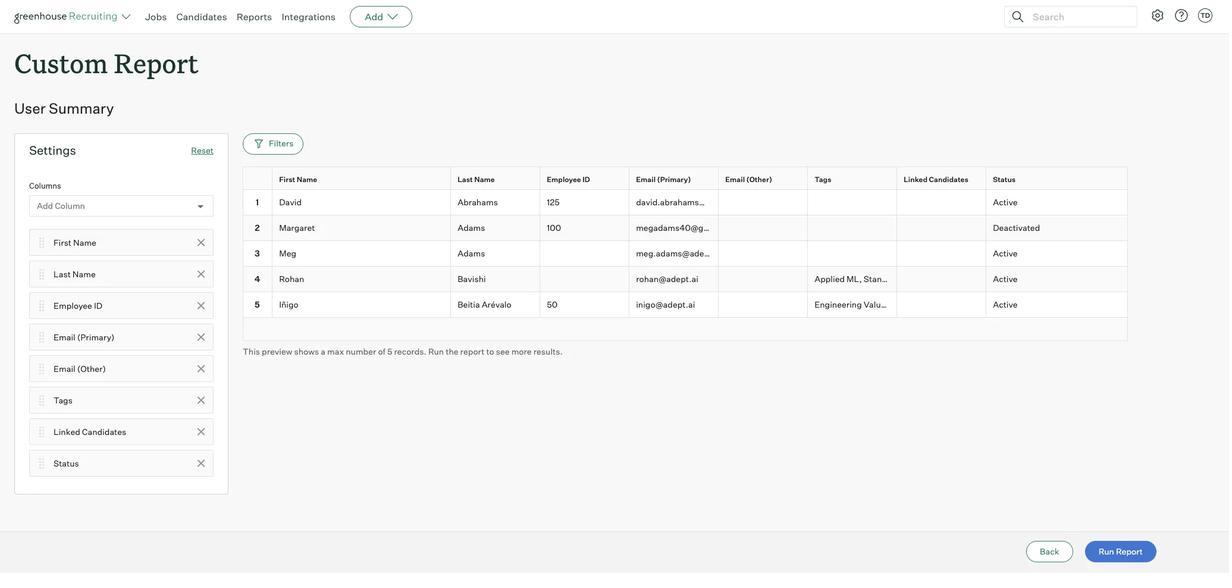 Task type: vqa. For each thing, say whether or not it's contained in the screenshot.
left First Name
yes



Task type: locate. For each thing, give the bounding box(es) containing it.
0 horizontal spatial tags
[[54, 395, 73, 405]]

employee id inside employee id column header
[[547, 175, 590, 184]]

row containing 5
[[243, 292, 1230, 318]]

david
[[279, 197, 302, 207]]

row
[[243, 167, 1129, 192], [243, 190, 1129, 216], [243, 216, 1129, 241], [243, 241, 1129, 267], [243, 267, 1129, 292], [243, 292, 1230, 318]]

0 horizontal spatial (other)
[[77, 364, 106, 374]]

active up the deactivated
[[994, 197, 1018, 207]]

this preview shows a max number of 5 records. run the report to see more results.
[[243, 346, 563, 356]]

last
[[458, 175, 473, 184], [54, 269, 71, 279]]

5 row from the top
[[243, 267, 1129, 292]]

tags inside column header
[[815, 175, 832, 184]]

table containing 1
[[243, 167, 1230, 341]]

active right the front
[[994, 299, 1018, 309]]

1 horizontal spatial swe
[[1103, 299, 1122, 309]]

0 horizontal spatial last
[[54, 269, 71, 279]]

1 vertical spatial 5
[[387, 346, 393, 356]]

0 horizontal spatial 5
[[255, 299, 260, 309]]

5
[[255, 299, 260, 309], [387, 346, 393, 356]]

2 horizontal spatial candidates
[[930, 175, 969, 184]]

adams
[[458, 223, 485, 233], [458, 248, 485, 258]]

0 vertical spatial (other)
[[747, 175, 773, 184]]

last name
[[458, 175, 495, 184], [54, 269, 96, 279]]

linked candidates
[[904, 175, 969, 184], [54, 427, 126, 437]]

1 horizontal spatial report
[[1117, 546, 1143, 557]]

0 horizontal spatial first name
[[54, 237, 96, 247]]

1 adams from the top
[[458, 223, 485, 233]]

adams up bavishi at the top left of the page
[[458, 248, 485, 258]]

reset link
[[191, 145, 214, 155]]

0 horizontal spatial email (other)
[[54, 364, 106, 374]]

1 horizontal spatial last
[[458, 175, 473, 184]]

columns
[[29, 181, 61, 191]]

(primary) inside email (primary) column header
[[657, 175, 691, 184]]

td
[[1201, 11, 1211, 20]]

3 row from the top
[[243, 216, 1129, 241]]

first name up david
[[279, 175, 317, 184]]

1 horizontal spatial first name
[[279, 175, 317, 184]]

more
[[512, 346, 532, 356]]

0 horizontal spatial email (primary)
[[54, 332, 115, 342]]

0 vertical spatial 5
[[255, 299, 260, 309]]

5 right of
[[387, 346, 393, 356]]

(other)
[[747, 175, 773, 184], [77, 364, 106, 374]]

active for inigo@adept.ai
[[994, 299, 1018, 309]]

0 horizontal spatial linked
[[54, 427, 80, 437]]

1 vertical spatial employee id
[[54, 300, 102, 311]]

first down add column
[[54, 237, 71, 247]]

1 horizontal spatial email (primary)
[[636, 175, 691, 184]]

1 row from the top
[[243, 167, 1129, 192]]

3 cell
[[243, 241, 273, 267]]

email (other)
[[726, 175, 773, 184], [54, 364, 106, 374]]

1 vertical spatial last
[[54, 269, 71, 279]]

0 vertical spatial last name
[[458, 175, 495, 184]]

report for run report
[[1117, 546, 1143, 557]]

0 vertical spatial tags
[[815, 175, 832, 184]]

0 vertical spatial id
[[583, 175, 590, 184]]

0 vertical spatial email (other)
[[726, 175, 773, 184]]

active down the deactivated
[[994, 248, 1018, 258]]

2 cell
[[243, 216, 273, 241]]

front
[[961, 299, 982, 309]]

1 vertical spatial adams
[[458, 248, 485, 258]]

applied
[[815, 274, 845, 284]]

first name column header
[[273, 167, 454, 192]]

tags column header
[[808, 167, 900, 192]]

1 horizontal spatial screen,
[[1072, 299, 1102, 309]]

summary
[[49, 100, 114, 117]]

0 vertical spatial adams
[[458, 223, 485, 233]]

1 horizontal spatial status
[[994, 175, 1016, 184]]

first inside 'column header'
[[279, 175, 295, 184]]

0 horizontal spatial employee
[[54, 300, 92, 311]]

meg
[[279, 248, 296, 258]]

ml,
[[847, 274, 862, 284]]

add for add
[[365, 11, 383, 23]]

row group containing 1
[[243, 190, 1230, 318]]

1 horizontal spatial linked candidates
[[904, 175, 969, 184]]

4 active from the top
[[994, 299, 1018, 309]]

1 vertical spatial screen,
[[1072, 299, 1102, 309]]

0 horizontal spatial add
[[37, 201, 53, 211]]

coding, left system
[[1124, 299, 1155, 309]]

1 vertical spatial status
[[54, 458, 79, 468]]

swe
[[934, 274, 953, 284], [1103, 299, 1122, 309], [1156, 299, 1175, 309]]

run right back
[[1099, 546, 1115, 557]]

1 horizontal spatial employee
[[547, 175, 581, 184]]

0 vertical spatial employee id
[[547, 175, 590, 184]]

1 vertical spatial tags
[[54, 395, 73, 405]]

&
[[892, 299, 898, 309]]

row containing 3
[[243, 241, 1129, 267]]

first
[[279, 175, 295, 184], [54, 237, 71, 247]]

report
[[114, 45, 199, 80], [1117, 546, 1143, 557]]

first up david
[[279, 175, 295, 184]]

0 horizontal spatial report
[[114, 45, 199, 80]]

(primary)
[[657, 175, 691, 184], [77, 332, 115, 342]]

2 adams from the top
[[458, 248, 485, 258]]

1 horizontal spatial first
[[279, 175, 295, 184]]

0 vertical spatial last
[[458, 175, 473, 184]]

run left the
[[429, 346, 444, 356]]

add
[[365, 11, 383, 23], [37, 201, 53, 211]]

run
[[429, 346, 444, 356], [1099, 546, 1115, 557]]

first name
[[279, 175, 317, 184], [54, 237, 96, 247]]

status
[[994, 175, 1016, 184], [54, 458, 79, 468]]

employee id
[[547, 175, 590, 184], [54, 300, 102, 311]]

1 active from the top
[[994, 197, 1018, 207]]

email (primary)
[[636, 175, 691, 184], [54, 332, 115, 342]]

report inside button
[[1117, 546, 1143, 557]]

1 horizontal spatial (other)
[[747, 175, 773, 184]]

0 horizontal spatial id
[[94, 300, 102, 311]]

david.abrahams@adept.ai
[[636, 197, 739, 207]]

1 vertical spatial (primary)
[[77, 332, 115, 342]]

1 horizontal spatial tags
[[815, 175, 832, 184]]

0 vertical spatial first name
[[279, 175, 317, 184]]

inigo@adept.ai
[[636, 299, 696, 309]]

run inside button
[[1099, 546, 1115, 557]]

1 horizontal spatial candidates
[[176, 11, 227, 23]]

active up the end
[[994, 274, 1018, 284]]

to
[[487, 346, 494, 356]]

4 cell
[[243, 267, 273, 292]]

1 horizontal spatial email (other)
[[726, 175, 773, 184]]

0 vertical spatial linked
[[904, 175, 928, 184]]

name inside 'column header'
[[297, 175, 317, 184]]

1 horizontal spatial employee id
[[547, 175, 590, 184]]

0 vertical spatial (primary)
[[657, 175, 691, 184]]

settings
[[29, 143, 76, 158]]

tags
[[815, 175, 832, 184], [54, 395, 73, 405]]

0 vertical spatial candidates
[[176, 11, 227, 23]]

1 horizontal spatial (primary)
[[657, 175, 691, 184]]

email (other) column header
[[719, 167, 811, 192]]

linked candidates inside column header
[[904, 175, 969, 184]]

0 horizontal spatial swe
[[934, 274, 953, 284]]

1 horizontal spatial linked
[[904, 175, 928, 184]]

1 horizontal spatial last name
[[458, 175, 495, 184]]

bavishi
[[458, 274, 486, 284]]

product
[[900, 299, 931, 309]]

report for custom report
[[114, 45, 199, 80]]

1 cell
[[243, 190, 273, 216]]

1 vertical spatial candidates
[[930, 175, 969, 184]]

greenhouse recruiting image
[[14, 10, 121, 24]]

0 vertical spatial linked candidates
[[904, 175, 969, 184]]

add inside popup button
[[365, 11, 383, 23]]

employee
[[547, 175, 581, 184], [54, 300, 92, 311]]

0 horizontal spatial screen,
[[902, 274, 932, 284]]

back button
[[1027, 541, 1074, 562]]

1 vertical spatial email (other)
[[54, 364, 106, 374]]

linked
[[904, 175, 928, 184], [54, 427, 80, 437]]

1 horizontal spatial standard
[[1034, 299, 1070, 309]]

candidates inside linked candidates column header
[[930, 175, 969, 184]]

5 down the '4' cell
[[255, 299, 260, 309]]

1 horizontal spatial 5
[[387, 346, 393, 356]]

0 vertical spatial report
[[114, 45, 199, 80]]

50
[[547, 299, 558, 309]]

jobs link
[[145, 11, 167, 23]]

3
[[255, 248, 260, 258]]

adams down abrahams
[[458, 223, 485, 233]]

2 horizontal spatial swe
[[1156, 299, 1175, 309]]

configure image
[[1151, 8, 1165, 23]]

first name down "column"
[[54, 237, 96, 247]]

reports link
[[237, 11, 272, 23]]

last name inside column header
[[458, 175, 495, 184]]

screen,
[[902, 274, 932, 284], [1072, 299, 1102, 309]]

a
[[321, 346, 326, 356]]

0 horizontal spatial coding,
[[1001, 299, 1032, 309]]

6 row from the top
[[243, 292, 1230, 318]]

100
[[547, 223, 561, 233]]

megadams40@gmail.com
[[636, 223, 740, 233]]

standard
[[864, 274, 900, 284], [1034, 299, 1070, 309]]

2 vertical spatial candidates
[[82, 427, 126, 437]]

td button
[[1199, 8, 1213, 23]]

1 vertical spatial employee
[[54, 300, 92, 311]]

number
[[346, 346, 376, 356]]

0 horizontal spatial first
[[54, 237, 71, 247]]

4 row from the top
[[243, 241, 1129, 267]]

results.
[[534, 346, 563, 356]]

0 vertical spatial add
[[365, 11, 383, 23]]

adams for megadams40@gmail.com
[[458, 223, 485, 233]]

3 active from the top
[[994, 274, 1018, 284]]

row containing 2
[[243, 216, 1129, 241]]

1 vertical spatial last name
[[54, 269, 96, 279]]

0 vertical spatial first
[[279, 175, 295, 184]]

active for meg.adams@adept.ai
[[994, 248, 1018, 258]]

1 horizontal spatial coding,
[[1124, 299, 1155, 309]]

status inside row
[[994, 175, 1016, 184]]

id
[[583, 175, 590, 184], [94, 300, 102, 311]]

linked candidates column header
[[898, 167, 989, 192]]

1 vertical spatial run
[[1099, 546, 1115, 557]]

cell
[[719, 190, 808, 216], [808, 190, 898, 216], [898, 190, 987, 216], [719, 216, 808, 241], [808, 216, 898, 241], [898, 216, 987, 241], [540, 241, 630, 267], [719, 241, 808, 267], [808, 241, 898, 267], [898, 241, 987, 267], [540, 267, 630, 292], [719, 267, 808, 292], [898, 267, 987, 292], [719, 292, 808, 318], [898, 292, 987, 318]]

0 vertical spatial employee
[[547, 175, 581, 184]]

0 vertical spatial status
[[994, 175, 1016, 184]]

0 vertical spatial email (primary)
[[636, 175, 691, 184]]

custom
[[14, 45, 108, 80]]

0 horizontal spatial linked candidates
[[54, 427, 126, 437]]

rohan@adept.ai
[[636, 274, 699, 284]]

2 coding, from the left
[[1124, 299, 1155, 309]]

1 vertical spatial id
[[94, 300, 102, 311]]

1 horizontal spatial run
[[1099, 546, 1115, 557]]

2 active from the top
[[994, 248, 1018, 258]]

candidates
[[176, 11, 227, 23], [930, 175, 969, 184], [82, 427, 126, 437]]

preview
[[262, 346, 293, 356]]

arévalo
[[482, 299, 512, 309]]

1 vertical spatial first
[[54, 237, 71, 247]]

filters
[[269, 138, 294, 148]]

1 horizontal spatial id
[[583, 175, 590, 184]]

name
[[297, 175, 317, 184], [475, 175, 495, 184], [73, 237, 96, 247], [73, 269, 96, 279]]

1 vertical spatial report
[[1117, 546, 1143, 557]]

1 vertical spatial email (primary)
[[54, 332, 115, 342]]

0 vertical spatial run
[[429, 346, 444, 356]]

coding, right the end
[[1001, 299, 1032, 309]]

add for add column
[[37, 201, 53, 211]]

1 vertical spatial add
[[37, 201, 53, 211]]

0 horizontal spatial standard
[[864, 274, 900, 284]]

system
[[1177, 299, 1207, 309]]

1 horizontal spatial add
[[365, 11, 383, 23]]

table
[[243, 167, 1230, 341]]

integrations
[[282, 11, 336, 23]]

0 vertical spatial screen,
[[902, 274, 932, 284]]

2 row from the top
[[243, 190, 1129, 216]]

column header
[[243, 167, 275, 192]]

row group
[[243, 190, 1230, 318]]

active
[[994, 197, 1018, 207], [994, 248, 1018, 258], [994, 274, 1018, 284], [994, 299, 1018, 309]]

run report
[[1099, 546, 1143, 557]]



Task type: describe. For each thing, give the bounding box(es) containing it.
shows
[[294, 346, 319, 356]]

this
[[243, 346, 260, 356]]

filter image
[[253, 138, 263, 148]]

0 horizontal spatial status
[[54, 458, 79, 468]]

coding
[[955, 274, 983, 284]]

linked inside linked candidates column header
[[904, 175, 928, 184]]

0 horizontal spatial candidates
[[82, 427, 126, 437]]

beitia
[[458, 299, 480, 309]]

integrations link
[[282, 11, 336, 23]]

td button
[[1196, 6, 1215, 25]]

max
[[327, 346, 344, 356]]

125
[[547, 197, 560, 207]]

1 vertical spatial standard
[[1034, 299, 1070, 309]]

1 vertical spatial (other)
[[77, 364, 106, 374]]

5 inside cell
[[255, 299, 260, 309]]

user summary
[[14, 100, 114, 117]]

deactivated
[[994, 223, 1041, 233]]

email inside email (primary) column header
[[636, 175, 656, 184]]

back
[[1041, 546, 1060, 557]]

employee id column header
[[540, 167, 632, 192]]

jobs
[[145, 11, 167, 23]]

employee inside column header
[[547, 175, 581, 184]]

abrahams
[[458, 197, 498, 207]]

1 coding, from the left
[[1001, 299, 1032, 309]]

email inside email (other) column header
[[726, 175, 745, 184]]

Search text field
[[1030, 8, 1127, 25]]

active for david.abrahams@adept.ai
[[994, 197, 1018, 207]]

1 vertical spatial linked
[[54, 427, 80, 437]]

0 horizontal spatial employee id
[[54, 300, 102, 311]]

margaret
[[279, 223, 315, 233]]

name inside column header
[[475, 175, 495, 184]]

first name inside first name 'column header'
[[279, 175, 317, 184]]

4
[[255, 274, 260, 284]]

rohan
[[279, 274, 304, 284]]

5 cell
[[243, 292, 273, 318]]

column
[[55, 201, 85, 211]]

1 vertical spatial first name
[[54, 237, 96, 247]]

end
[[984, 299, 1000, 309]]

custom report
[[14, 45, 199, 80]]

engineering values & product sense, front end coding, standard screen, swe coding, swe system desig
[[815, 299, 1230, 309]]

last inside column header
[[458, 175, 473, 184]]

0 horizontal spatial run
[[429, 346, 444, 356]]

adams for meg.adams@adept.ai
[[458, 248, 485, 258]]

reset
[[191, 145, 214, 155]]

active for rohan@adept.ai
[[994, 274, 1018, 284]]

records.
[[394, 346, 427, 356]]

report
[[460, 346, 485, 356]]

desig
[[1209, 299, 1230, 309]]

run report button
[[1085, 541, 1157, 562]]

reports
[[237, 11, 272, 23]]

0 horizontal spatial last name
[[54, 269, 96, 279]]

candidates link
[[176, 11, 227, 23]]

iñigo
[[279, 299, 299, 309]]

see
[[496, 346, 510, 356]]

row containing 4
[[243, 267, 1129, 292]]

email (primary) column header
[[630, 167, 721, 192]]

engineering
[[815, 299, 862, 309]]

add button
[[350, 6, 413, 27]]

user
[[14, 100, 46, 117]]

0 horizontal spatial (primary)
[[77, 332, 115, 342]]

sense,
[[933, 299, 959, 309]]

2
[[255, 223, 260, 233]]

1
[[256, 197, 259, 207]]

applied ml, standard screen, swe coding
[[815, 274, 983, 284]]

the
[[446, 346, 459, 356]]

meg.adams@adept.ai
[[636, 248, 722, 258]]

values
[[864, 299, 890, 309]]

row containing 1
[[243, 190, 1129, 216]]

(other) inside column header
[[747, 175, 773, 184]]

email (other) inside email (other) column header
[[726, 175, 773, 184]]

row containing first name
[[243, 167, 1129, 192]]

id inside column header
[[583, 175, 590, 184]]

of
[[378, 346, 386, 356]]

beitia arévalo
[[458, 299, 512, 309]]

1 vertical spatial linked candidates
[[54, 427, 126, 437]]

email (primary) inside column header
[[636, 175, 691, 184]]

add column
[[37, 201, 85, 211]]

last name column header
[[451, 167, 543, 192]]

0 vertical spatial standard
[[864, 274, 900, 284]]



